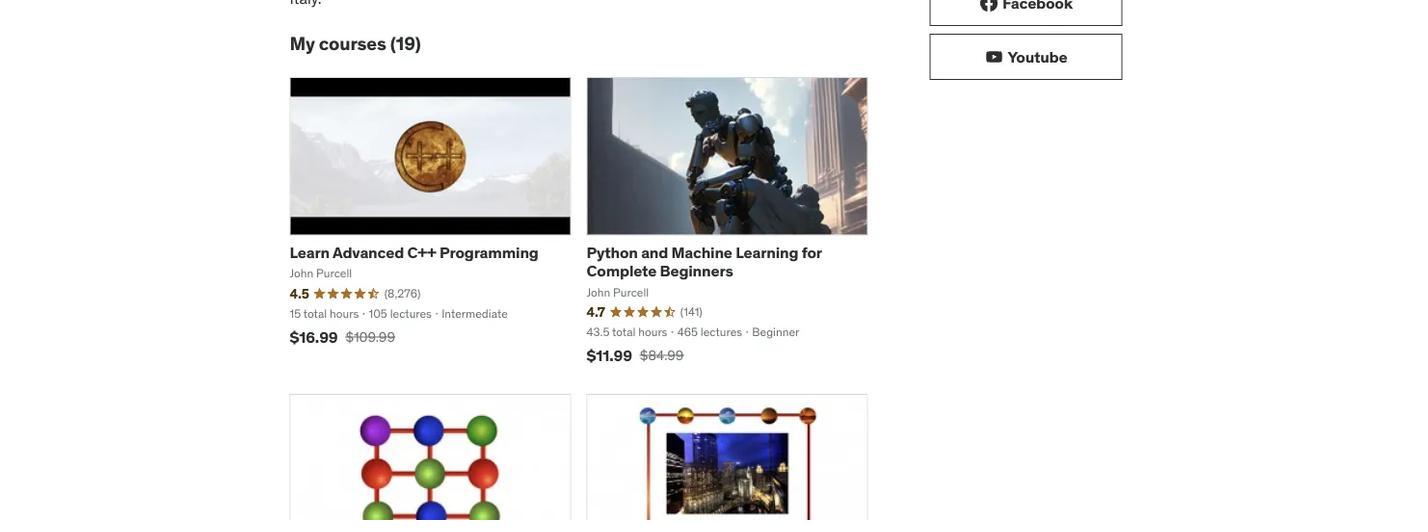 Task type: vqa. For each thing, say whether or not it's contained in the screenshot.
$94.99 related to ChatGPT Masterclass: ChatGPT Guide for Beginners to Experts!
no



Task type: locate. For each thing, give the bounding box(es) containing it.
hours
[[330, 307, 359, 322], [639, 325, 668, 340]]

my courses (19)
[[290, 32, 421, 55]]

0 horizontal spatial john
[[290, 267, 314, 282]]

lectures
[[390, 307, 432, 322], [701, 325, 743, 340]]

lectures right 465
[[701, 325, 743, 340]]

john
[[290, 267, 314, 282], [587, 285, 611, 300]]

intermediate
[[442, 307, 508, 322]]

hours up $16.99 $109.99
[[330, 307, 359, 322]]

purcell inside learn advanced c++ programming john purcell
[[316, 267, 352, 282]]

1 horizontal spatial purcell
[[614, 285, 649, 300]]

python
[[587, 243, 638, 263]]

465
[[678, 325, 698, 340]]

total right 43.5 on the left bottom of page
[[612, 325, 636, 340]]

purcell
[[316, 267, 352, 282], [614, 285, 649, 300]]

0 horizontal spatial purcell
[[316, 267, 352, 282]]

python and machine learning for complete beginners link
[[587, 243, 822, 281]]

purcell inside the python and machine learning for complete beginners john purcell
[[614, 285, 649, 300]]

python and machine learning for complete beginners john purcell
[[587, 243, 822, 300]]

$16.99 $109.99
[[290, 328, 395, 348]]

43.5 total hours
[[587, 325, 668, 340]]

(19)
[[390, 32, 421, 55]]

0 vertical spatial total
[[304, 307, 327, 322]]

john up 4.5
[[290, 267, 314, 282]]

1 horizontal spatial hours
[[639, 325, 668, 340]]

465 lectures
[[678, 325, 743, 340]]

john inside learn advanced c++ programming john purcell
[[290, 267, 314, 282]]

total right 15
[[304, 307, 327, 322]]

(141)
[[681, 305, 703, 320]]

learning
[[736, 243, 799, 263]]

c++
[[407, 243, 437, 263]]

john up the 4.7
[[587, 285, 611, 300]]

lectures down 8276 reviews element
[[390, 307, 432, 322]]

0 vertical spatial hours
[[330, 307, 359, 322]]

1 horizontal spatial total
[[612, 325, 636, 340]]

0 horizontal spatial total
[[304, 307, 327, 322]]

total
[[304, 307, 327, 322], [612, 325, 636, 340]]

43.5
[[587, 325, 610, 340]]

0 horizontal spatial hours
[[330, 307, 359, 322]]

1 vertical spatial purcell
[[614, 285, 649, 300]]

learn
[[290, 243, 330, 263]]

8276 reviews element
[[385, 286, 421, 303]]

$84.99
[[640, 348, 684, 365]]

1 vertical spatial hours
[[639, 325, 668, 340]]

1 horizontal spatial lectures
[[701, 325, 743, 340]]

$16.99
[[290, 328, 338, 348]]

0 vertical spatial purcell
[[316, 267, 352, 282]]

0 vertical spatial john
[[290, 267, 314, 282]]

0 vertical spatial lectures
[[390, 307, 432, 322]]

small image
[[980, 0, 999, 13], [985, 48, 1005, 67]]

small image left youtube
[[985, 48, 1005, 67]]

105
[[369, 307, 388, 322]]

purcell down complete
[[614, 285, 649, 300]]

1 vertical spatial total
[[612, 325, 636, 340]]

1 vertical spatial lectures
[[701, 325, 743, 340]]

total for $16.99
[[304, 307, 327, 322]]

1 vertical spatial small image
[[985, 48, 1005, 67]]

0 horizontal spatial lectures
[[390, 307, 432, 322]]

purcell down learn
[[316, 267, 352, 282]]

1 horizontal spatial john
[[587, 285, 611, 300]]

beginner
[[753, 325, 800, 340]]

small image up youtube link
[[980, 0, 999, 13]]

1 vertical spatial john
[[587, 285, 611, 300]]

hours up $84.99
[[639, 325, 668, 340]]

15 total hours
[[290, 307, 359, 322]]



Task type: describe. For each thing, give the bounding box(es) containing it.
lectures for c++
[[390, 307, 432, 322]]

beginners
[[660, 261, 734, 281]]

machine
[[672, 243, 733, 263]]

$11.99
[[587, 346, 633, 366]]

complete
[[587, 261, 657, 281]]

john inside the python and machine learning for complete beginners john purcell
[[587, 285, 611, 300]]

youtube link
[[930, 34, 1123, 81]]

$109.99
[[346, 329, 395, 347]]

$11.99 $84.99
[[587, 346, 684, 366]]

learn advanced c++ programming link
[[290, 243, 539, 263]]

for
[[802, 243, 822, 263]]

141 reviews element
[[681, 305, 703, 321]]

programming
[[440, 243, 539, 263]]

my
[[290, 32, 315, 55]]

and
[[642, 243, 669, 263]]

courses
[[319, 32, 386, 55]]

15
[[290, 307, 301, 322]]

youtube
[[1008, 47, 1068, 67]]

total for $11.99
[[612, 325, 636, 340]]

small image inside youtube link
[[985, 48, 1005, 67]]

4.5
[[290, 285, 309, 303]]

105 lectures
[[369, 307, 432, 322]]

advanced
[[333, 243, 404, 263]]

hours for $11.99
[[639, 325, 668, 340]]

0 vertical spatial small image
[[980, 0, 999, 13]]

hours for $16.99
[[330, 307, 359, 322]]

lectures for machine
[[701, 325, 743, 340]]

learn advanced c++ programming john purcell
[[290, 243, 539, 282]]

(8,276)
[[385, 287, 421, 302]]

4.7
[[587, 304, 606, 321]]



